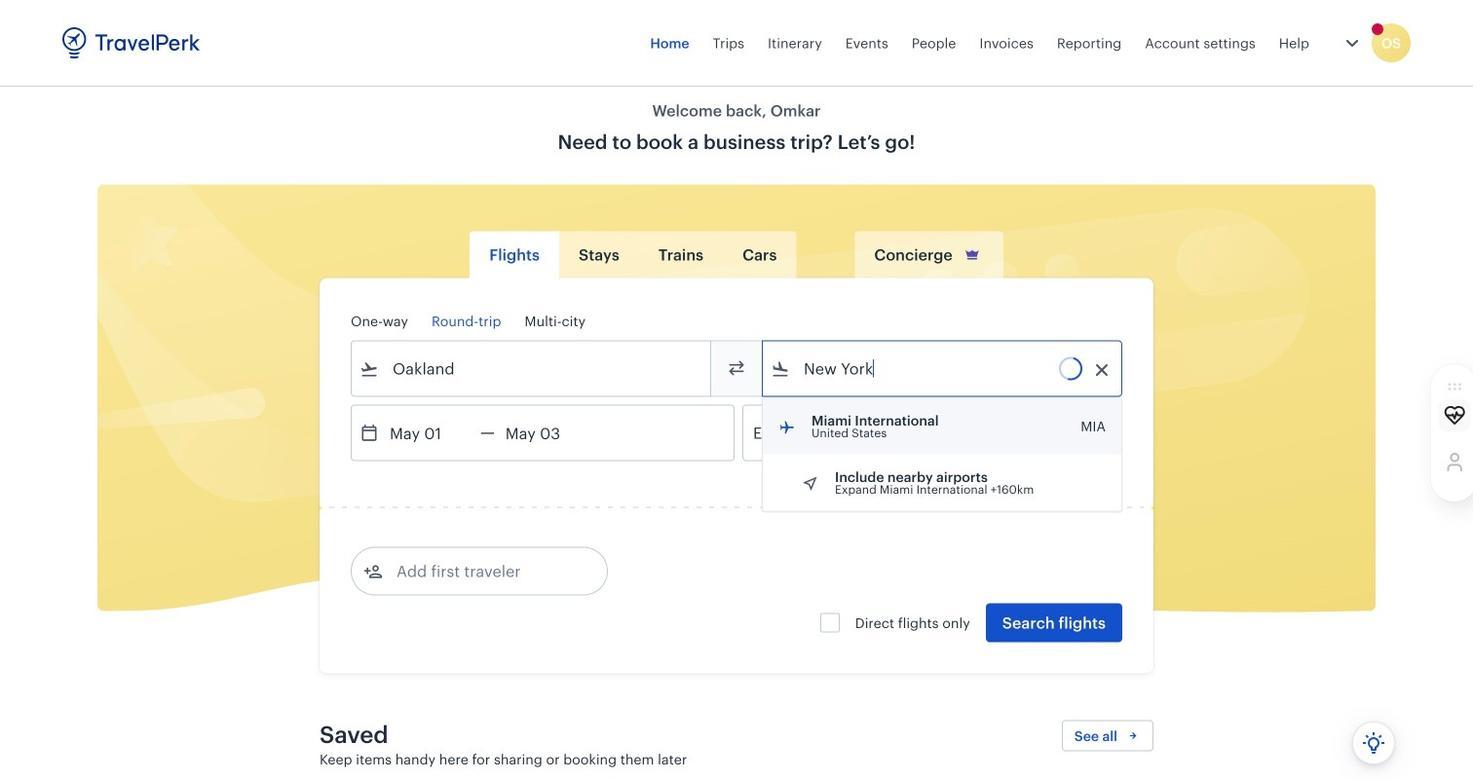 Task type: vqa. For each thing, say whether or not it's contained in the screenshot.
Depart text field
yes



Task type: locate. For each thing, give the bounding box(es) containing it.
Return text field
[[495, 406, 596, 460]]

From search field
[[379, 353, 685, 384]]

Add first traveler search field
[[383, 556, 586, 587]]



Task type: describe. For each thing, give the bounding box(es) containing it.
Depart text field
[[379, 406, 480, 460]]

To search field
[[790, 353, 1096, 384]]



